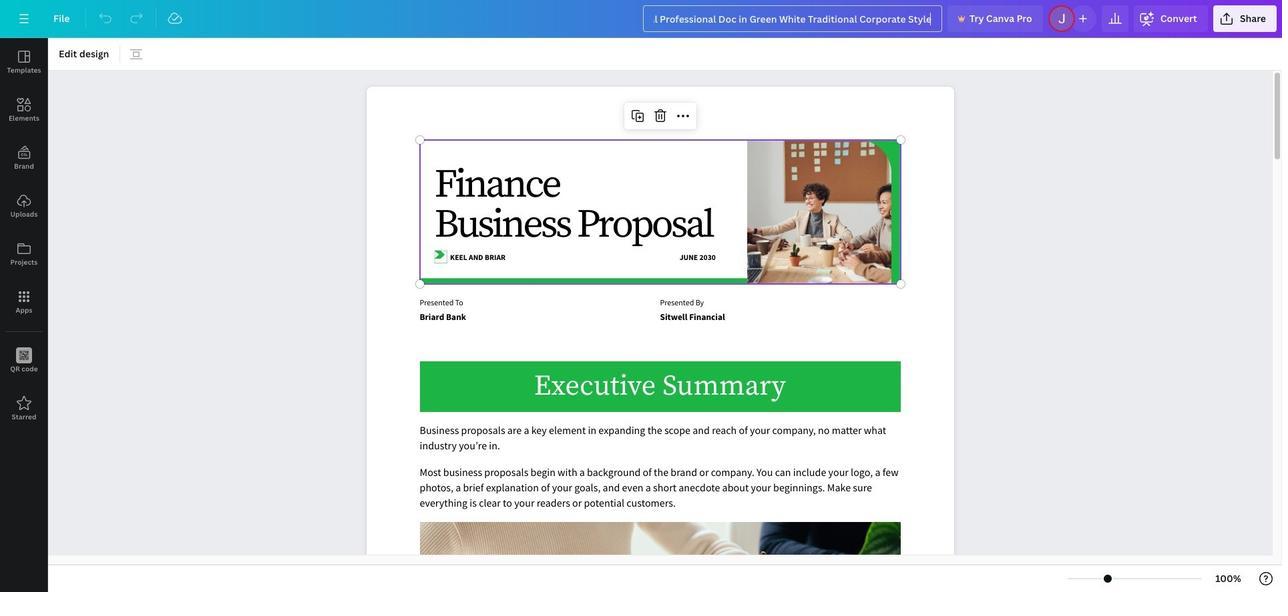 Task type: describe. For each thing, give the bounding box(es) containing it.
Zoom button
[[1207, 569, 1250, 590]]

Design title text field
[[643, 5, 942, 32]]

side panel tab list
[[0, 38, 48, 433]]



Task type: vqa. For each thing, say whether or not it's contained in the screenshot.
and
no



Task type: locate. For each thing, give the bounding box(es) containing it.
None text field
[[366, 87, 954, 593]]

main menu bar
[[0, 0, 1282, 38]]



